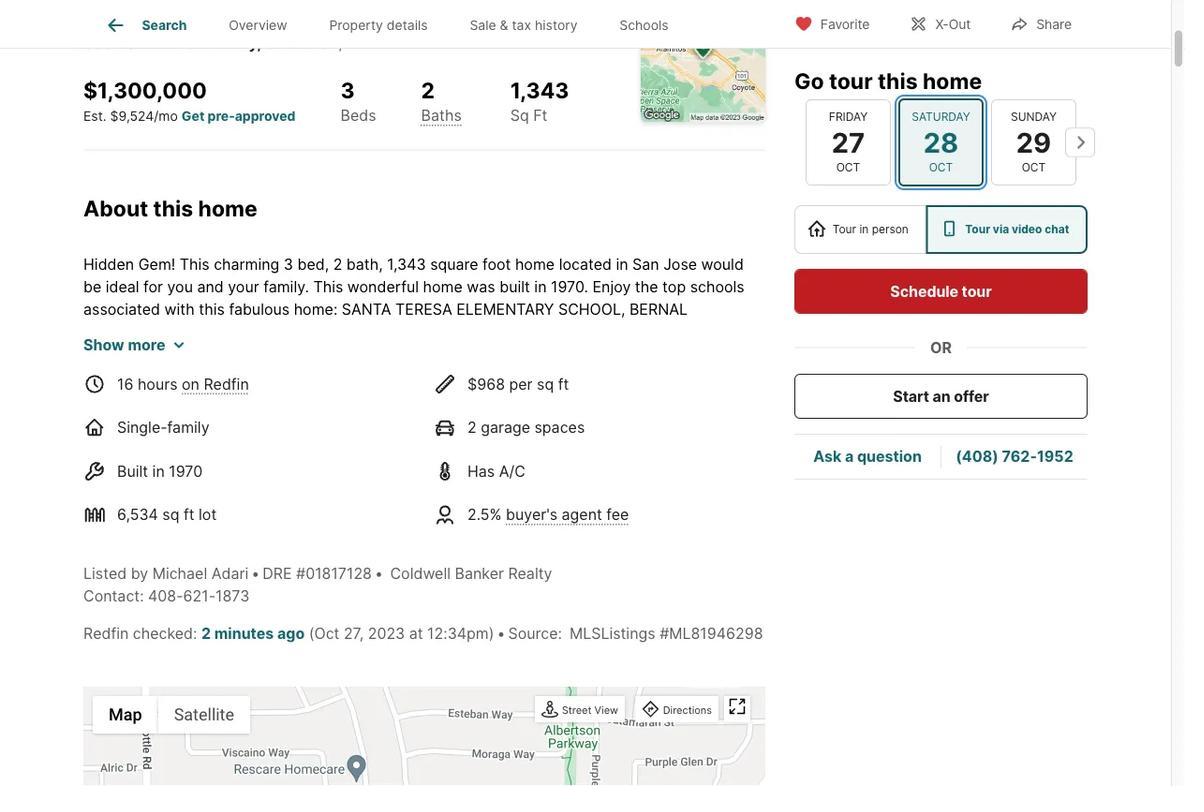 Task type: vqa. For each thing, say whether or not it's contained in the screenshot.
'Vienna,'
no



Task type: locate. For each thing, give the bounding box(es) containing it.
tour left 'via'
[[965, 223, 990, 236]]

1 horizontal spatial tour
[[965, 223, 990, 236]]

1 vertical spatial santa
[[267, 323, 316, 341]]

school, down fabulous in the left top of the page
[[195, 323, 262, 341]]

this left fabulous in the left top of the page
[[199, 300, 225, 318]]

0 vertical spatial by
[[658, 345, 676, 363]]

fabulous
[[229, 300, 290, 318]]

teresa
[[395, 300, 452, 318], [320, 323, 377, 341]]

3 up beds
[[341, 78, 355, 104]]

tour for tour in person
[[833, 223, 856, 236]]

redfin right on
[[204, 375, 249, 393]]

show
[[83, 336, 124, 354]]

0 horizontal spatial this
[[180, 255, 210, 273]]

1 vertical spatial kitchen
[[413, 367, 465, 386]]

, down overview
[[257, 35, 261, 53]]

school, up features at the top
[[558, 300, 625, 318]]

elementary
[[456, 300, 554, 318]]

tour in person option
[[794, 205, 926, 254]]

san down the search
[[126, 35, 154, 53]]

ft down warmth
[[558, 375, 569, 393]]

0 vertical spatial #
[[296, 564, 306, 582]]

fee
[[606, 506, 629, 524]]

0 vertical spatial an
[[644, 323, 661, 341]]

this right about
[[153, 196, 193, 222]]

tab list containing search
[[83, 0, 705, 48]]

or
[[930, 338, 952, 356]]

by down attractive
[[658, 345, 676, 363]]

the down elementary
[[494, 323, 521, 341]]

1 horizontal spatial by
[[658, 345, 676, 363]]

0 vertical spatial teresa
[[395, 300, 452, 318]]

enjoy up appliances
[[333, 345, 371, 363]]

1 vertical spatial with
[[338, 390, 368, 408]]

0 horizontal spatial and
[[197, 278, 224, 296]]

0 horizontal spatial #
[[296, 564, 306, 582]]

family.
[[263, 278, 309, 296]]

ml81946298
[[669, 624, 763, 642]]

by
[[658, 345, 676, 363], [131, 564, 148, 582]]

chat
[[1045, 223, 1069, 236]]

for right me
[[727, 390, 747, 408]]

ft left lot
[[184, 506, 194, 524]]

built
[[117, 462, 148, 480]]

1 vertical spatial enjoy
[[333, 345, 371, 363]]

16 hours on redfin
[[117, 375, 249, 393]]

this inside 'hidden gem! this charming 3 bed, 2 bath, 1,343 square foot home located in san jose would be ideal for you and your family. this wonderful home was built in 1970. enjoy the top schools associated with this fabulous home: santa teresa elementary school, bernal intermediate school, santa teresa high school. the kitchen features an attractive island that is ideal for entertaining. enjoy the ambience and the warmth provided by the home's fireplace. the stainless steel appliances in the kitchen add to the space's elegant atmosphere. keep the kids entertained for hours with the beautiful backyard and pool area. contact me for a private tour today!'
[[199, 300, 225, 318]]

tour left person
[[833, 223, 856, 236]]

hours down appliances
[[294, 390, 334, 408]]

source:
[[508, 624, 562, 642]]

0 horizontal spatial ,
[[257, 35, 261, 53]]

for sale - active
[[100, 0, 222, 16]]

0 horizontal spatial ideal
[[106, 278, 139, 296]]

was
[[467, 278, 495, 296]]

2 right bed,
[[333, 255, 342, 273]]

1970
[[169, 462, 203, 480]]

a right me
[[751, 390, 759, 408]]

0 vertical spatial redfin
[[204, 375, 249, 393]]

with down appliances
[[338, 390, 368, 408]]

santa
[[342, 300, 391, 318], [267, 323, 316, 341]]

2 baths
[[421, 78, 462, 125]]

1 vertical spatial teresa
[[320, 323, 377, 341]]

adari
[[211, 564, 248, 582]]

•
[[251, 564, 260, 582], [375, 564, 383, 582], [497, 624, 505, 642]]

tour inside button
[[962, 282, 992, 300]]

search
[[142, 17, 187, 33]]

an
[[644, 323, 661, 341], [933, 387, 951, 405]]

0 vertical spatial this
[[878, 67, 918, 94]]

, left ca
[[339, 35, 343, 53]]

1 horizontal spatial this
[[199, 300, 225, 318]]

has
[[467, 462, 495, 480]]

coldwell
[[390, 564, 451, 582]]

2 inside 2 baths
[[421, 78, 435, 104]]

ideal up associated
[[106, 278, 139, 296]]

to
[[501, 367, 515, 386]]

person
[[872, 223, 909, 236]]

1,343 inside 'hidden gem! this charming 3 bed, 2 bath, 1,343 square foot home located in san jose would be ideal for you and your family. this wonderful home was built in 1970. enjoy the top schools associated with this fabulous home: santa teresa elementary school, bernal intermediate school, santa teresa high school. the kitchen features an attractive island that is ideal for entertaining. enjoy the ambience and the warmth provided by the home's fireplace. the stainless steel appliances in the kitchen add to the space's elegant atmosphere. keep the kids entertained for hours with the beautiful backyard and pool area. contact me for a private tour today!'
[[387, 255, 426, 273]]

tour via video chat
[[965, 223, 1069, 236]]

1 vertical spatial an
[[933, 387, 951, 405]]

the right to
[[519, 367, 542, 386]]

menu bar
[[93, 696, 250, 734]]

oct inside saturday 28 oct
[[929, 161, 953, 174]]

0 vertical spatial 1,343
[[510, 78, 569, 104]]

1 horizontal spatial this
[[313, 278, 343, 296]]

get pre-approved link
[[182, 108, 296, 124]]

(408)
[[956, 447, 999, 466]]

sq right 'per'
[[537, 375, 554, 393]]

the down is
[[153, 367, 180, 386]]

2 horizontal spatial oct
[[1022, 161, 1046, 174]]

2 horizontal spatial tour
[[962, 282, 992, 300]]

0 horizontal spatial oct
[[836, 161, 860, 174]]

history
[[535, 17, 578, 33]]

oct inside friday 27 oct
[[836, 161, 860, 174]]

1 horizontal spatial an
[[933, 387, 951, 405]]

map button
[[93, 696, 158, 734]]

street
[[562, 704, 592, 716]]

tour in person
[[833, 223, 909, 236]]

oct down 28
[[929, 161, 953, 174]]

enjoy down located at the top of the page
[[593, 278, 631, 296]]

overview tab
[[208, 3, 308, 48]]

this up you
[[180, 255, 210, 273]]

2 vertical spatial tour
[[137, 412, 165, 431]]

an down bernal
[[644, 323, 661, 341]]

0 horizontal spatial san
[[126, 35, 154, 53]]

2 vertical spatial this
[[199, 300, 225, 318]]

a right ask
[[845, 447, 854, 466]]

listed
[[83, 564, 127, 582]]

2 horizontal spatial and
[[536, 390, 562, 408]]

list box containing tour in person
[[794, 205, 1088, 254]]

favorite
[[821, 16, 870, 32]]

santa down wonderful
[[342, 300, 391, 318]]

0 horizontal spatial teresa
[[320, 323, 377, 341]]

0 horizontal spatial tour
[[137, 412, 165, 431]]

0 vertical spatial 3
[[341, 78, 355, 104]]

next image
[[1065, 127, 1095, 157]]

# right the dre
[[296, 564, 306, 582]]

1 horizontal spatial the
[[494, 323, 521, 341]]

(oct
[[309, 624, 340, 642]]

entertaining.
[[239, 345, 328, 363]]

has a/c
[[467, 462, 525, 480]]

an left offer
[[933, 387, 951, 405]]

a/c
[[499, 462, 525, 480]]

santa up entertaining.
[[267, 323, 316, 341]]

favorite button
[[778, 4, 886, 43]]

-
[[166, 0, 172, 16]]

2 oct from the left
[[929, 161, 953, 174]]

1 vertical spatial #
[[660, 624, 669, 642]]

1 tour from the left
[[833, 223, 856, 236]]

and up add on the top left of the page
[[476, 345, 502, 363]]

this up home: on the top left of the page
[[313, 278, 343, 296]]

minutes
[[214, 624, 274, 642]]

contact
[[640, 390, 697, 408]]

# right mlslistings
[[660, 624, 669, 642]]

1 oct from the left
[[836, 161, 860, 174]]

tour inside tour in person option
[[833, 223, 856, 236]]

0 vertical spatial kitchen
[[526, 323, 577, 341]]

2 vertical spatial and
[[536, 390, 562, 408]]

start an offer
[[893, 387, 989, 405]]

schools
[[690, 278, 744, 296]]

tax
[[512, 17, 531, 33]]

home down square at the top of the page
[[423, 278, 463, 296]]

1 vertical spatial the
[[153, 367, 180, 386]]

1 horizontal spatial hours
[[294, 390, 334, 408]]

ideal right is
[[177, 345, 211, 363]]

0 horizontal spatial sq
[[162, 506, 179, 524]]

list box
[[794, 205, 1088, 254]]

oct down the 29
[[1022, 161, 1046, 174]]

0 vertical spatial tour
[[829, 67, 873, 94]]

and up spaces
[[536, 390, 562, 408]]

1 horizontal spatial santa
[[342, 300, 391, 318]]

2 up baths
[[421, 78, 435, 104]]

sale & tax history tab
[[449, 3, 599, 48]]

add
[[469, 367, 496, 386]]

2 inside 'hidden gem! this charming 3 bed, 2 bath, 1,343 square foot home located in san jose would be ideal for you and your family. this wonderful home was built in 1970. enjoy the top schools associated with this fabulous home: santa teresa elementary school, bernal intermediate school, santa teresa high school. the kitchen features an attractive island that is ideal for entertaining. enjoy the ambience and the warmth provided by the home's fireplace. the stainless steel appliances in the kitchen add to the space's elegant atmosphere. keep the kids entertained for hours with the beautiful backyard and pool area. contact me for a private tour today!'
[[333, 255, 342, 273]]

redfin down contact:
[[83, 624, 129, 642]]

0 vertical spatial a
[[751, 390, 759, 408]]

• left "source:"
[[497, 624, 505, 642]]

kids
[[151, 390, 180, 408]]

more
[[128, 336, 165, 354]]

today!
[[169, 412, 214, 431]]

home up built
[[515, 255, 555, 273]]

2 left minutes
[[201, 624, 211, 642]]

sale & tax history
[[470, 17, 578, 33]]

1 horizontal spatial tour
[[829, 67, 873, 94]]

1 horizontal spatial sq
[[537, 375, 554, 393]]

bernal
[[630, 300, 688, 318]]

ideal
[[106, 278, 139, 296], [177, 345, 211, 363]]

1 horizontal spatial redfin
[[204, 375, 249, 393]]

kitchen down ambience
[[413, 367, 465, 386]]

None button
[[898, 98, 984, 186], [806, 99, 891, 185], [991, 99, 1076, 185], [898, 98, 984, 186], [806, 99, 891, 185], [991, 99, 1076, 185]]

3 up family. on the top of the page
[[284, 255, 293, 273]]

0 vertical spatial ft
[[558, 375, 569, 393]]

2 , from the left
[[339, 35, 343, 53]]

1 vertical spatial san
[[632, 255, 659, 273]]

0 horizontal spatial school,
[[195, 323, 262, 341]]

/mo
[[154, 108, 178, 124]]

tour for schedule
[[962, 282, 992, 300]]

schedule
[[890, 282, 958, 300]]

0 vertical spatial this
[[180, 255, 210, 273]]

1 horizontal spatial •
[[375, 564, 383, 582]]

the up beautiful
[[386, 367, 409, 386]]

$9,524
[[110, 108, 154, 124]]

by up contact:
[[131, 564, 148, 582]]

12:34pm)
[[427, 624, 494, 642]]

1 vertical spatial and
[[476, 345, 502, 363]]

1 vertical spatial by
[[131, 564, 148, 582]]

share button
[[994, 4, 1088, 43]]

oct down 27
[[836, 161, 860, 174]]

would
[[701, 255, 744, 273]]

1 horizontal spatial ft
[[558, 375, 569, 393]]

$968 per sq ft
[[467, 375, 569, 393]]

tour right schedule
[[962, 282, 992, 300]]

a
[[751, 390, 759, 408], [845, 447, 854, 466]]

0 horizontal spatial ft
[[184, 506, 194, 524]]

tour down kids
[[137, 412, 165, 431]]

1,343 up ft
[[510, 78, 569, 104]]

3 oct from the left
[[1022, 161, 1046, 174]]

teresa up the high
[[395, 300, 452, 318]]

start an offer button
[[794, 374, 1088, 419]]

• left the dre
[[251, 564, 260, 582]]

0 vertical spatial santa
[[342, 300, 391, 318]]

about
[[83, 196, 148, 222]]

0 horizontal spatial 3
[[284, 255, 293, 273]]

1 vertical spatial redfin
[[83, 624, 129, 642]]

street view button
[[537, 698, 623, 723]]

street view
[[562, 704, 618, 716]]

teresa down home: on the top left of the page
[[320, 323, 377, 341]]

1 horizontal spatial san
[[632, 255, 659, 273]]

oct for 29
[[1022, 161, 1046, 174]]

tour inside tour via video chat option
[[965, 223, 990, 236]]

1 horizontal spatial oct
[[929, 161, 953, 174]]

0 horizontal spatial santa
[[267, 323, 316, 341]]

the up to
[[506, 345, 530, 363]]

1 vertical spatial 1,343
[[387, 255, 426, 273]]

schedule tour button
[[794, 269, 1088, 314]]

hours down is
[[138, 375, 178, 393]]

this up saturday
[[878, 67, 918, 94]]

is
[[162, 345, 173, 363]]

0 horizontal spatial with
[[164, 300, 195, 318]]

tour up "friday"
[[829, 67, 873, 94]]

get
[[182, 108, 205, 124]]

0 horizontal spatial a
[[751, 390, 759, 408]]

2 tour from the left
[[965, 223, 990, 236]]

contact: 408-621-1873
[[83, 587, 250, 605]]

for up stainless
[[215, 345, 235, 363]]

sq
[[537, 375, 554, 393], [162, 506, 179, 524]]

enjoy
[[593, 278, 631, 296], [333, 345, 371, 363]]

1,343 up wonderful
[[387, 255, 426, 273]]

sq right the 6,534
[[162, 506, 179, 524]]

and right you
[[197, 278, 224, 296]]

top
[[662, 278, 686, 296]]

408-
[[148, 587, 183, 605]]

directions
[[663, 704, 712, 716]]

0 vertical spatial with
[[164, 300, 195, 318]]

0 horizontal spatial •
[[251, 564, 260, 582]]

for down gem!
[[143, 278, 163, 296]]

with down you
[[164, 300, 195, 318]]

that
[[129, 345, 157, 363]]

0 vertical spatial and
[[197, 278, 224, 296]]

the left beautiful
[[372, 390, 396, 408]]

1 horizontal spatial enjoy
[[593, 278, 631, 296]]

3 inside 'hidden gem! this charming 3 bed, 2 bath, 1,343 square foot home located in san jose would be ideal for you and your family. this wonderful home was built in 1970. enjoy the top schools associated with this fabulous home: santa teresa elementary school, bernal intermediate school, santa teresa high school. the kitchen features an attractive island that is ideal for entertaining. enjoy the ambience and the warmth provided by the home's fireplace. the stainless steel appliances in the kitchen add to the space's elegant atmosphere. keep the kids entertained for hours with the beautiful backyard and pool area. contact me for a private tour today!'
[[284, 255, 293, 273]]

0 horizontal spatial an
[[644, 323, 661, 341]]

home up charming
[[198, 196, 257, 222]]

go tour this home
[[794, 67, 982, 94]]

0 horizontal spatial tour
[[833, 223, 856, 236]]

0 horizontal spatial 1,343
[[387, 255, 426, 273]]

oct inside sunday 29 oct
[[1022, 161, 1046, 174]]

tab list
[[83, 0, 705, 48]]

1 horizontal spatial #
[[660, 624, 669, 642]]

1 horizontal spatial ,
[[339, 35, 343, 53]]

• right 01817128 on the left of the page
[[375, 564, 383, 582]]

wonderful
[[347, 278, 419, 296]]

1,343
[[510, 78, 569, 104], [387, 255, 426, 273]]

1 vertical spatial a
[[845, 447, 854, 466]]

(408) 762-1952
[[956, 447, 1073, 466]]

kitchen up warmth
[[526, 323, 577, 341]]

tour inside 'hidden gem! this charming 3 bed, 2 bath, 1,343 square foot home located in san jose would be ideal for you and your family. this wonderful home was built in 1970. enjoy the top schools associated with this fabulous home: santa teresa elementary school, bernal intermediate school, santa teresa high school. the kitchen features an attractive island that is ideal for entertaining. enjoy the ambience and the warmth provided by the home's fireplace. the stainless steel appliances in the kitchen add to the space's elegant atmosphere. keep the kids entertained for hours with the beautiful backyard and pool area. contact me for a private tour today!'
[[137, 412, 165, 431]]

be
[[83, 278, 101, 296]]

1 horizontal spatial with
[[338, 390, 368, 408]]

san left jose
[[632, 255, 659, 273]]

0 horizontal spatial redfin
[[83, 624, 129, 642]]

0 horizontal spatial kitchen
[[413, 367, 465, 386]]

warmth
[[534, 345, 588, 363]]

95119
[[372, 35, 414, 53]]

1 vertical spatial tour
[[962, 282, 992, 300]]

redfin checked: 2 minutes ago (oct 27, 2023 at 12:34pm) • source: mlslistings # ml81946298
[[83, 624, 763, 642]]

x-
[[935, 16, 949, 32]]

0 horizontal spatial this
[[153, 196, 193, 222]]

1 vertical spatial 3
[[284, 255, 293, 273]]



Task type: describe. For each thing, give the bounding box(es) containing it.
home:
[[294, 300, 338, 318]]

1 horizontal spatial 1,343
[[510, 78, 569, 104]]

atmosphere.
[[661, 367, 750, 386]]

01817128
[[306, 564, 372, 582]]

friday
[[829, 110, 868, 123]]

schools
[[620, 17, 669, 33]]

appliances
[[289, 367, 365, 386]]

1 horizontal spatial school,
[[558, 300, 625, 318]]

ask a question
[[813, 447, 922, 466]]

1 horizontal spatial and
[[476, 345, 502, 363]]

27
[[832, 126, 865, 159]]

built
[[500, 278, 530, 296]]

stainless
[[184, 367, 246, 386]]

1,343 sq ft
[[510, 78, 569, 125]]

schools tab
[[599, 3, 690, 48]]

spaces
[[534, 419, 585, 437]]

&
[[500, 17, 508, 33]]

the down the high
[[375, 345, 398, 363]]

approved
[[235, 108, 296, 124]]

tour for go
[[829, 67, 873, 94]]

high
[[381, 323, 419, 341]]

hours inside 'hidden gem! this charming 3 bed, 2 bath, 1,343 square foot home located in san jose would be ideal for you and your family. this wonderful home was built in 1970. enjoy the top schools associated with this fabulous home: santa teresa elementary school, bernal intermediate school, santa teresa high school. the kitchen features an attractive island that is ideal for entertaining. enjoy the ambience and the warmth provided by the home's fireplace. the stainless steel appliances in the kitchen add to the space's elegant atmosphere. keep the kids entertained for hours with the beautiful backyard and pool area. contact me for a private tour today!'
[[294, 390, 334, 408]]

overview
[[229, 17, 287, 33]]

2 horizontal spatial •
[[497, 624, 505, 642]]

1 horizontal spatial a
[[845, 447, 854, 466]]

the down attractive
[[680, 345, 703, 363]]

0 horizontal spatial enjoy
[[333, 345, 371, 363]]

video
[[1012, 223, 1042, 236]]

1 horizontal spatial ideal
[[177, 345, 211, 363]]

hidden
[[83, 255, 134, 273]]

intermediate
[[83, 323, 191, 341]]

show more button
[[83, 334, 184, 356]]

you
[[167, 278, 193, 296]]

a inside 'hidden gem! this charming 3 bed, 2 bath, 1,343 square foot home located in san jose would be ideal for you and your family. this wonderful home was built in 1970. enjoy the top schools associated with this fabulous home: santa teresa elementary school, bernal intermediate school, santa teresa high school. the kitchen features an attractive island that is ideal for entertaining. enjoy the ambience and the warmth provided by the home's fireplace. the stainless steel appliances in the kitchen add to the space's elegant atmosphere. keep the kids entertained for hours with the beautiful backyard and pool area. contact me for a private tour today!'
[[751, 390, 759, 408]]

1 vertical spatial school,
[[195, 323, 262, 341]]

3 inside 3 beds
[[341, 78, 355, 104]]

$1,300,000 est. $9,524 /mo get pre-approved
[[83, 78, 296, 124]]

anselmo
[[157, 35, 222, 53]]

ago
[[277, 624, 305, 642]]

ft
[[533, 107, 548, 125]]

single-
[[117, 419, 167, 437]]

provided
[[592, 345, 654, 363]]

bath,
[[346, 255, 383, 273]]

3 beds
[[341, 78, 376, 125]]

charming
[[214, 255, 279, 273]]

0 horizontal spatial the
[[153, 367, 180, 386]]

foot
[[483, 255, 511, 273]]

2.5%
[[467, 506, 502, 524]]

built in 1970
[[117, 462, 203, 480]]

0 vertical spatial the
[[494, 323, 521, 341]]

1 vertical spatial this
[[153, 196, 193, 222]]

hidden gem! this charming 3 bed, 2 bath, 1,343 square foot home located in san jose would be ideal for you and your family. this wonderful home was built in 1970. enjoy the top schools associated with this fabulous home: santa teresa elementary school, bernal intermediate school, santa teresa high school. the kitchen features an attractive island that is ideal for entertaining. enjoy the ambience and the warmth provided by the home's fireplace. the stainless steel appliances in the kitchen add to the space's elegant atmosphere. keep the kids entertained for hours with the beautiful backyard and pool area. contact me for a private tour today!
[[83, 255, 759, 431]]

an inside 'hidden gem! this charming 3 bed, 2 bath, 1,343 square foot home located in san jose would be ideal for you and your family. this wonderful home was built in 1970. enjoy the top schools associated with this fabulous home: santa teresa elementary school, bernal intermediate school, santa teresa high school. the kitchen features an attractive island that is ideal for entertaining. enjoy the ambience and the warmth provided by the home's fireplace. the stainless steel appliances in the kitchen add to the space's elegant atmosphere. keep the kids entertained for hours with the beautiful backyard and pool area. contact me for a private tour today!'
[[644, 323, 661, 341]]

ask
[[813, 447, 841, 466]]

0 vertical spatial sq
[[537, 375, 554, 393]]

0 vertical spatial ideal
[[106, 278, 139, 296]]

29
[[1016, 126, 1051, 159]]

621-
[[183, 587, 215, 605]]

menu bar containing map
[[93, 696, 250, 734]]

active link
[[176, 0, 222, 16]]

0 vertical spatial san
[[126, 35, 154, 53]]

2 left garage
[[467, 419, 477, 437]]

by inside 'hidden gem! this charming 3 bed, 2 bath, 1,343 square foot home located in san jose would be ideal for you and your family. this wonderful home was built in 1970. enjoy the top schools associated with this fabulous home: santa teresa elementary school, bernal intermediate school, santa teresa high school. the kitchen features an attractive island that is ideal for entertaining. enjoy the ambience and the warmth provided by the home's fireplace. the stainless steel appliances in the kitchen add to the space's elegant atmosphere. keep the kids entertained for hours with the beautiful backyard and pool area. contact me for a private tour today!'
[[658, 345, 676, 363]]

sunday 29 oct
[[1011, 110, 1057, 174]]

tour for tour via video chat
[[965, 223, 990, 236]]

2.5% buyer's agent fee
[[467, 506, 629, 524]]

home's
[[707, 345, 758, 363]]

2 horizontal spatial this
[[878, 67, 918, 94]]

offer
[[954, 387, 989, 405]]

the down "fireplace."
[[123, 390, 147, 408]]

home up saturday
[[923, 67, 982, 94]]

an inside start an offer button
[[933, 387, 951, 405]]

1 horizontal spatial teresa
[[395, 300, 452, 318]]

the up bernal
[[635, 278, 658, 296]]

map region
[[77, 576, 796, 786]]

san
[[265, 35, 296, 53]]

checked:
[[133, 624, 197, 642]]

property details
[[329, 17, 428, 33]]

1 horizontal spatial kitchen
[[526, 323, 577, 341]]

ask a question link
[[813, 447, 922, 466]]

steel
[[251, 367, 285, 386]]

1 vertical spatial sq
[[162, 506, 179, 524]]

schedule tour
[[890, 282, 992, 300]]

satellite
[[174, 705, 234, 725]]

entertained
[[184, 390, 266, 408]]

property details tab
[[308, 3, 449, 48]]

active
[[176, 0, 222, 16]]

banker
[[455, 564, 504, 582]]

1952
[[1037, 447, 1073, 466]]

share
[[1036, 16, 1072, 32]]

0 vertical spatial enjoy
[[593, 278, 631, 296]]

features
[[582, 323, 640, 341]]

6,534 sq ft lot
[[117, 506, 217, 524]]

pool
[[566, 390, 597, 408]]

details
[[387, 17, 428, 33]]

gem!
[[138, 255, 175, 273]]

me
[[701, 390, 723, 408]]

on
[[182, 375, 199, 393]]

oct for 28
[[929, 161, 953, 174]]

oct for 27
[[836, 161, 860, 174]]

1 vertical spatial this
[[313, 278, 343, 296]]

1 , from the left
[[257, 35, 261, 53]]

show more
[[83, 336, 165, 354]]

jose
[[300, 35, 339, 53]]

associated
[[83, 300, 160, 318]]

tour via video chat option
[[926, 205, 1088, 254]]

per
[[509, 375, 533, 393]]

$1,300,000
[[83, 78, 207, 104]]

lot
[[199, 506, 217, 524]]

in inside option
[[859, 223, 869, 236]]

map
[[109, 705, 142, 725]]

jose
[[663, 255, 697, 273]]

saturday 28 oct
[[912, 110, 970, 174]]

island
[[83, 345, 125, 363]]

for down steel
[[270, 390, 290, 408]]

pre-
[[208, 108, 235, 124]]

1970.
[[551, 278, 588, 296]]

for
[[100, 0, 126, 16]]

single-family
[[117, 419, 209, 437]]

16
[[117, 375, 133, 393]]

beds
[[341, 107, 376, 125]]

0 horizontal spatial hours
[[138, 375, 178, 393]]

sunday
[[1011, 110, 1057, 123]]

0 horizontal spatial by
[[131, 564, 148, 582]]

san inside 'hidden gem! this charming 3 bed, 2 bath, 1,343 square foot home located in san jose would be ideal for you and your family. this wonderful home was built in 1970. enjoy the top schools associated with this fabulous home: santa teresa elementary school, bernal intermediate school, santa teresa high school. the kitchen features an attractive island that is ideal for entertaining. enjoy the ambience and the warmth provided by the home's fireplace. the stainless steel appliances in the kitchen add to the space's elegant atmosphere. keep the kids entertained for hours with the beautiful backyard and pool area. contact me for a private tour today!'
[[632, 255, 659, 273]]

saturday
[[912, 110, 970, 123]]

1 vertical spatial ft
[[184, 506, 194, 524]]

map entry image
[[641, 0, 765, 123]]



